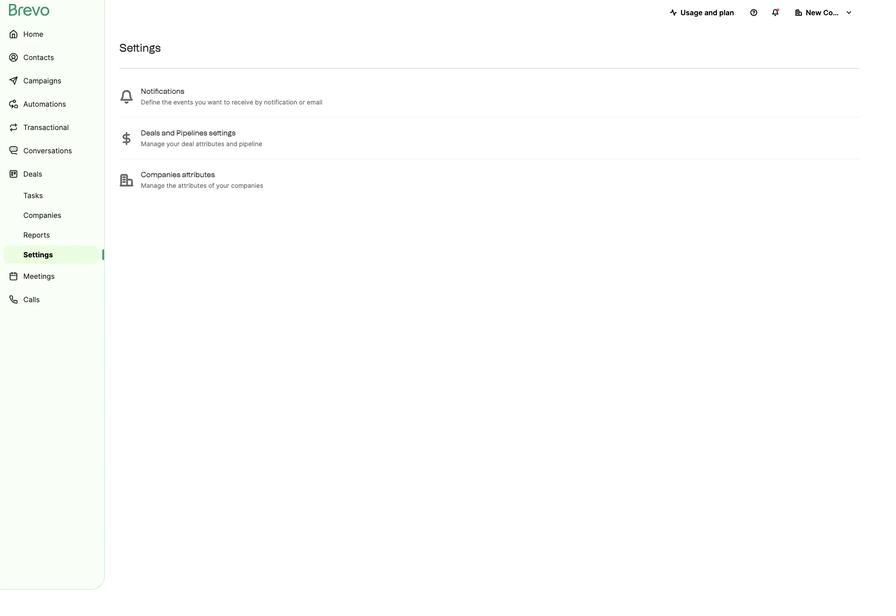 Task type: locate. For each thing, give the bounding box(es) containing it.
manage
[[141, 140, 165, 147], [141, 182, 165, 189]]

notification
[[264, 98, 297, 106]]

your inside companies attributes manage the attributes of your companies
[[216, 182, 229, 189]]

meetings
[[23, 272, 55, 281]]

the down 'notifications'
[[162, 98, 172, 106]]

usage
[[681, 8, 703, 17]]

0 horizontal spatial companies
[[23, 211, 61, 220]]

deals
[[141, 129, 160, 137], [23, 170, 42, 179]]

meetings link
[[4, 266, 99, 287]]

0 vertical spatial and
[[705, 8, 718, 17]]

deals down define
[[141, 129, 160, 137]]

companies link
[[4, 207, 99, 224]]

attributes
[[196, 140, 225, 147], [182, 170, 215, 179], [178, 182, 207, 189]]

1 vertical spatial deals
[[23, 170, 42, 179]]

1 vertical spatial and
[[162, 129, 175, 137]]

and down settings
[[226, 140, 237, 147]]

0 horizontal spatial settings
[[23, 251, 53, 259]]

attributes down settings
[[196, 140, 225, 147]]

1 vertical spatial your
[[216, 182, 229, 189]]

0 vertical spatial your
[[167, 140, 180, 147]]

your right the of
[[216, 182, 229, 189]]

1 horizontal spatial deals
[[141, 129, 160, 137]]

by
[[255, 98, 262, 106]]

campaigns link
[[4, 70, 99, 92]]

the
[[162, 98, 172, 106], [167, 182, 176, 189]]

companies for companies attributes manage the attributes of your companies
[[141, 170, 181, 179]]

settings
[[119, 41, 161, 54], [23, 251, 53, 259]]

deals and pipelines settings manage your deal attributes and pipeline
[[141, 129, 262, 147]]

deals up tasks
[[23, 170, 42, 179]]

2 horizontal spatial and
[[705, 8, 718, 17]]

attributes up the of
[[182, 170, 215, 179]]

2 manage from the top
[[141, 182, 165, 189]]

home
[[23, 30, 43, 39]]

companies inside companies attributes manage the attributes of your companies
[[141, 170, 181, 179]]

companies
[[231, 182, 263, 189]]

1 horizontal spatial your
[[216, 182, 229, 189]]

deal
[[181, 140, 194, 147]]

and inside button
[[705, 8, 718, 17]]

settings
[[209, 129, 236, 137]]

the left the of
[[167, 182, 176, 189]]

2 vertical spatial and
[[226, 140, 237, 147]]

the inside the notifications define the events you want to receive by notification or email
[[162, 98, 172, 106]]

contacts link
[[4, 47, 99, 68]]

home link
[[4, 23, 99, 45]]

notifications define the events you want to receive by notification or email
[[141, 87, 323, 106]]

0 vertical spatial attributes
[[196, 140, 225, 147]]

1 vertical spatial manage
[[141, 182, 165, 189]]

automations link
[[4, 93, 99, 115]]

manage inside companies attributes manage the attributes of your companies
[[141, 182, 165, 189]]

1 horizontal spatial companies
[[141, 170, 181, 179]]

and
[[705, 8, 718, 17], [162, 129, 175, 137], [226, 140, 237, 147]]

your
[[167, 140, 180, 147], [216, 182, 229, 189]]

and left plan
[[705, 8, 718, 17]]

conversations
[[23, 146, 72, 155]]

your inside deals and pipelines settings manage your deal attributes and pipeline
[[167, 140, 180, 147]]

and left pipelines
[[162, 129, 175, 137]]

usage and plan button
[[663, 4, 742, 22]]

0 vertical spatial the
[[162, 98, 172, 106]]

0 horizontal spatial deals
[[23, 170, 42, 179]]

receive
[[232, 98, 253, 106]]

0 horizontal spatial and
[[162, 129, 175, 137]]

or
[[299, 98, 305, 106]]

you
[[195, 98, 206, 106]]

want
[[208, 98, 222, 106]]

companies
[[141, 170, 181, 179], [23, 211, 61, 220]]

1 vertical spatial the
[[167, 182, 176, 189]]

attributes left the of
[[178, 182, 207, 189]]

0 horizontal spatial your
[[167, 140, 180, 147]]

0 vertical spatial manage
[[141, 140, 165, 147]]

1 vertical spatial companies
[[23, 211, 61, 220]]

0 vertical spatial deals
[[141, 129, 160, 137]]

your left deal
[[167, 140, 180, 147]]

1 horizontal spatial settings
[[119, 41, 161, 54]]

0 vertical spatial companies
[[141, 170, 181, 179]]

reports
[[23, 231, 50, 240]]

1 manage from the top
[[141, 140, 165, 147]]

pipelines
[[176, 129, 208, 137]]

deals link
[[4, 163, 99, 185]]

deals inside deals and pipelines settings manage your deal attributes and pipeline
[[141, 129, 160, 137]]

new company button
[[788, 4, 860, 22]]



Task type: vqa. For each thing, say whether or not it's contained in the screenshot.
the Transactional
yes



Task type: describe. For each thing, give the bounding box(es) containing it.
transactional link
[[4, 117, 99, 138]]

automations
[[23, 100, 66, 109]]

notifications
[[141, 87, 184, 95]]

1 horizontal spatial and
[[226, 140, 237, 147]]

and for deals
[[162, 129, 175, 137]]

and for usage
[[705, 8, 718, 17]]

contacts
[[23, 53, 54, 62]]

tasks link
[[4, 187, 99, 205]]

usage and plan
[[681, 8, 734, 17]]

deals for deals
[[23, 170, 42, 179]]

the inside companies attributes manage the attributes of your companies
[[167, 182, 176, 189]]

companies for companies
[[23, 211, 61, 220]]

reports link
[[4, 226, 99, 244]]

settings link
[[4, 246, 99, 264]]

to
[[224, 98, 230, 106]]

0 vertical spatial settings
[[119, 41, 161, 54]]

events
[[174, 98, 193, 106]]

transactional
[[23, 123, 69, 132]]

conversations link
[[4, 140, 99, 162]]

1 vertical spatial settings
[[23, 251, 53, 259]]

company
[[824, 8, 857, 17]]

of
[[209, 182, 215, 189]]

1 vertical spatial attributes
[[182, 170, 215, 179]]

companies attributes manage the attributes of your companies
[[141, 170, 263, 189]]

calls
[[23, 295, 40, 304]]

2 vertical spatial attributes
[[178, 182, 207, 189]]

tasks
[[23, 191, 43, 200]]

email
[[307, 98, 323, 106]]

campaigns
[[23, 76, 61, 85]]

pipeline
[[239, 140, 262, 147]]

define
[[141, 98, 160, 106]]

attributes inside deals and pipelines settings manage your deal attributes and pipeline
[[196, 140, 225, 147]]

manage inside deals and pipelines settings manage your deal attributes and pipeline
[[141, 140, 165, 147]]

new company
[[806, 8, 857, 17]]

deals for deals and pipelines settings manage your deal attributes and pipeline
[[141, 129, 160, 137]]

calls link
[[4, 289, 99, 311]]

plan
[[720, 8, 734, 17]]

new
[[806, 8, 822, 17]]



